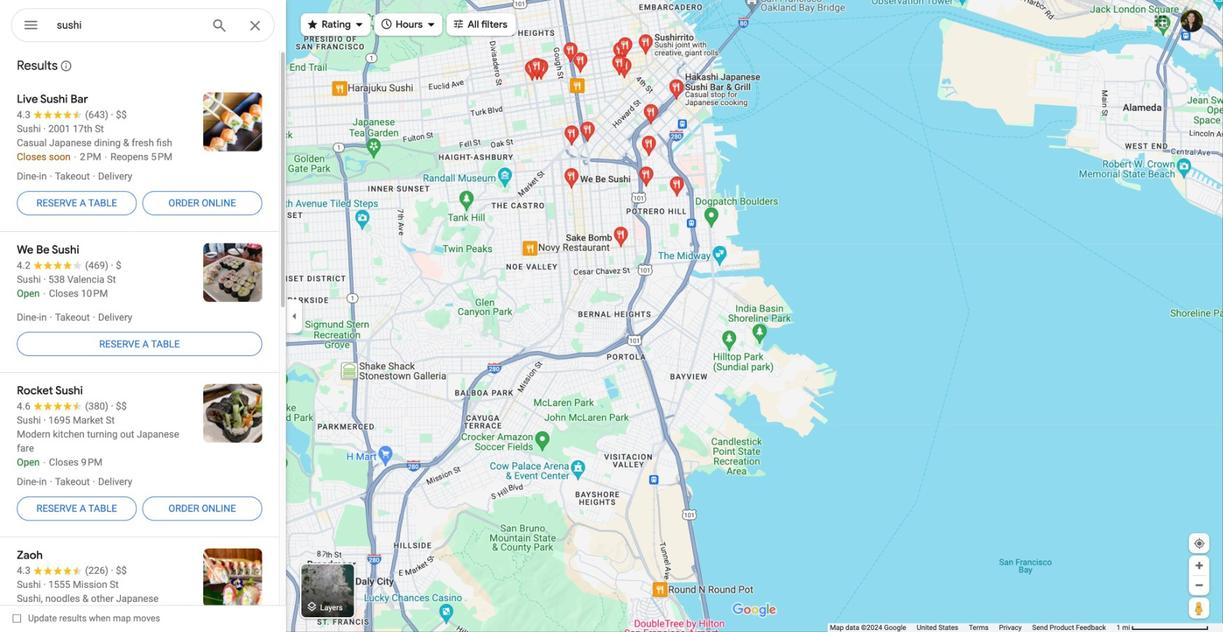 Task type: locate. For each thing, give the bounding box(es) containing it.
None checkbox
[[13, 610, 160, 628]]

google maps element
[[0, 0, 1224, 633]]

show your location image
[[1194, 538, 1207, 550]]

collapse side panel image
[[287, 309, 302, 324]]

learn more about legal disclosure regarding public reviews on google maps image
[[60, 60, 73, 72]]

None field
[[57, 17, 200, 34]]

results for sushi feed
[[0, 49, 286, 633]]

None search field
[[11, 8, 275, 47]]

show street view coverage image
[[1190, 598, 1210, 619]]



Task type: describe. For each thing, give the bounding box(es) containing it.
none checkbox inside google maps element
[[13, 610, 160, 628]]

google account: lina lukyantseva  
(lina@adept.ai) image
[[1181, 10, 1204, 32]]

sushi field
[[11, 8, 275, 47]]

zoom in image
[[1195, 561, 1205, 571]]

none search field inside google maps element
[[11, 8, 275, 47]]

zoom out image
[[1195, 581, 1205, 591]]

none field inside sushi field
[[57, 17, 200, 34]]



Task type: vqa. For each thing, say whether or not it's contained in the screenshot.
PDL
no



